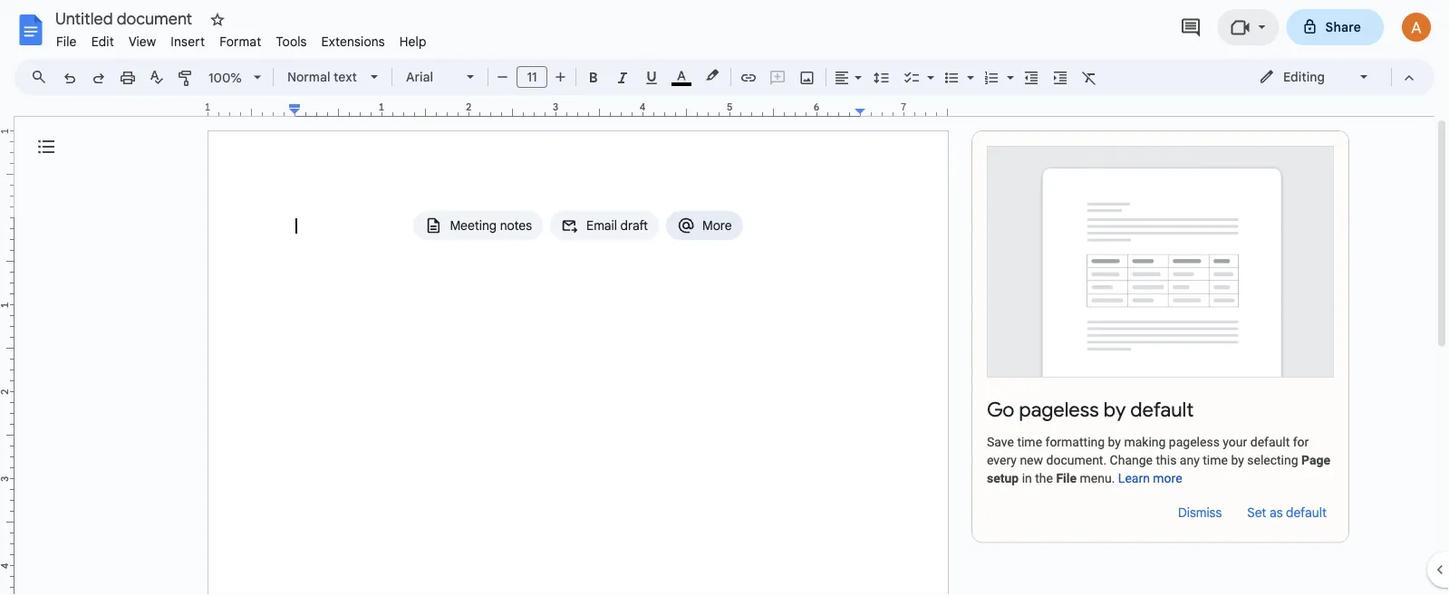 Task type: vqa. For each thing, say whether or not it's contained in the screenshot.
Pa g e numbers
no



Task type: describe. For each thing, give the bounding box(es) containing it.
go pageless by default list
[[972, 131, 1350, 543]]

0 vertical spatial default
[[1131, 397, 1194, 423]]

in
[[1022, 471, 1032, 486]]

document with wide table extending beyond text width image
[[987, 146, 1334, 378]]

Font size text field
[[518, 66, 547, 88]]

your
[[1223, 435, 1247, 450]]

format
[[219, 34, 261, 49]]

every
[[987, 453, 1017, 468]]

go pageless by default application
[[0, 0, 1449, 596]]

this
[[1156, 453, 1177, 468]]

document.
[[1046, 453, 1107, 468]]

align & indent image
[[832, 64, 853, 90]]

the
[[1035, 471, 1053, 486]]

tools
[[276, 34, 307, 49]]

new
[[1020, 453, 1043, 468]]

0 horizontal spatial pageless
[[1019, 397, 1099, 423]]

page setup
[[987, 453, 1331, 486]]

default inside "save time formatting by making pageless your default for every new document. change this any time by selecting"
[[1251, 435, 1290, 450]]

Star checkbox
[[205, 7, 230, 33]]

main toolbar
[[53, 0, 1104, 473]]

highlight color image
[[702, 64, 722, 86]]

help menu item
[[392, 31, 434, 52]]

insert
[[171, 34, 205, 49]]

left margin image
[[208, 102, 300, 116]]

Menus field
[[23, 64, 63, 90]]

menu.
[[1080, 471, 1115, 486]]

pageless inside "save time formatting by making pageless your default for every new document. change this any time by selecting"
[[1169, 435, 1220, 450]]

1 vertical spatial time
[[1203, 453, 1228, 468]]

0 vertical spatial by
[[1104, 397, 1126, 423]]

any
[[1180, 453, 1200, 468]]

set as default
[[1247, 505, 1327, 521]]

as
[[1270, 505, 1283, 521]]

mode and view toolbar
[[1245, 59, 1424, 95]]

menu bar banner
[[0, 0, 1449, 596]]

file inside file menu item
[[56, 34, 77, 49]]

dismiss
[[1178, 505, 1222, 521]]

menu bar inside menu bar banner
[[49, 24, 434, 53]]

share button
[[1287, 9, 1384, 45]]

right margin image
[[856, 102, 947, 116]]

view
[[129, 34, 156, 49]]

1
[[205, 101, 211, 113]]

text color image
[[672, 64, 692, 86]]

save time formatting by making pageless your default for every new document. change this any time by selecting
[[987, 435, 1309, 468]]

editing button
[[1246, 63, 1383, 91]]



Task type: locate. For each thing, give the bounding box(es) containing it.
by up "change"
[[1108, 435, 1121, 450]]

default up "selecting"
[[1251, 435, 1290, 450]]

save
[[987, 435, 1014, 450]]

line & paragraph spacing image
[[872, 64, 892, 90]]

bulleted list menu image
[[963, 65, 974, 72]]

0 horizontal spatial time
[[1017, 435, 1042, 450]]

1 vertical spatial pageless
[[1169, 435, 1220, 450]]

file down document. at right
[[1056, 471, 1077, 486]]

file inside 'go pageless by default' list
[[1056, 471, 1077, 486]]

default up 'making'
[[1131, 397, 1194, 423]]

formatting
[[1046, 435, 1105, 450]]

editing
[[1283, 69, 1325, 85]]

set
[[1247, 505, 1267, 521]]

change
[[1110, 453, 1153, 468]]

arial option
[[406, 64, 456, 90]]

Font size field
[[517, 66, 555, 89]]

insert menu item
[[163, 31, 212, 52]]

go pageless by default
[[987, 397, 1194, 423]]

default right as
[[1286, 505, 1327, 521]]

pageless up any
[[1169, 435, 1220, 450]]

top margin image
[[0, 131, 14, 223]]

1 horizontal spatial time
[[1203, 453, 1228, 468]]

0 horizontal spatial file
[[56, 34, 77, 49]]

insert image image
[[797, 64, 818, 90]]

view menu item
[[121, 31, 163, 52]]

2 vertical spatial by
[[1231, 453, 1244, 468]]

Rename text field
[[49, 7, 203, 29]]

1 vertical spatial file
[[1056, 471, 1077, 486]]

default inside button
[[1286, 505, 1327, 521]]

share
[[1326, 19, 1361, 35]]

in the file menu. learn more
[[1019, 471, 1183, 486]]

go
[[987, 397, 1015, 423]]

edit menu item
[[84, 31, 121, 52]]

set as default button
[[1240, 499, 1334, 528]]

time right any
[[1203, 453, 1228, 468]]

pageless
[[1019, 397, 1099, 423], [1169, 435, 1220, 450]]

file
[[56, 34, 77, 49], [1056, 471, 1077, 486]]

edit
[[91, 34, 114, 49]]

setup
[[987, 471, 1019, 486]]

normal
[[287, 69, 330, 85]]

by down the your
[[1231, 453, 1244, 468]]

by
[[1104, 397, 1126, 423], [1108, 435, 1121, 450], [1231, 453, 1244, 468]]

1 horizontal spatial pageless
[[1169, 435, 1220, 450]]

by up 'making'
[[1104, 397, 1126, 423]]

more
[[1153, 471, 1183, 486]]

file menu item
[[49, 31, 84, 52]]

for
[[1293, 435, 1309, 450]]

1 vertical spatial default
[[1251, 435, 1290, 450]]

learn
[[1118, 471, 1150, 486]]

checklist menu image
[[923, 65, 935, 72]]

0 vertical spatial time
[[1017, 435, 1042, 450]]

arial
[[406, 69, 433, 85]]

text
[[334, 69, 357, 85]]

Zoom field
[[201, 64, 269, 92]]

time up new
[[1017, 435, 1042, 450]]

menu bar
[[49, 24, 434, 53]]

page
[[1302, 453, 1331, 468]]

1 horizontal spatial file
[[1056, 471, 1077, 486]]

format menu item
[[212, 31, 269, 52]]

file left edit
[[56, 34, 77, 49]]

making
[[1124, 435, 1166, 450]]

tools menu item
[[269, 31, 314, 52]]

Zoom text field
[[204, 65, 247, 91]]

extensions menu item
[[314, 31, 392, 52]]

pageless up formatting at right bottom
[[1019, 397, 1099, 423]]

menu bar containing file
[[49, 24, 434, 53]]

selecting
[[1247, 453, 1299, 468]]

default
[[1131, 397, 1194, 423], [1251, 435, 1290, 450], [1286, 505, 1327, 521]]

time
[[1017, 435, 1042, 450], [1203, 453, 1228, 468]]

2 vertical spatial default
[[1286, 505, 1327, 521]]

0 vertical spatial file
[[56, 34, 77, 49]]

learn more link
[[1118, 471, 1183, 486]]

normal text
[[287, 69, 357, 85]]

help
[[399, 34, 427, 49]]

styles list. normal text selected. option
[[287, 64, 360, 90]]

0 vertical spatial pageless
[[1019, 397, 1099, 423]]

dismiss button
[[1171, 499, 1229, 528]]

extensions
[[321, 34, 385, 49]]

1 vertical spatial by
[[1108, 435, 1121, 450]]



